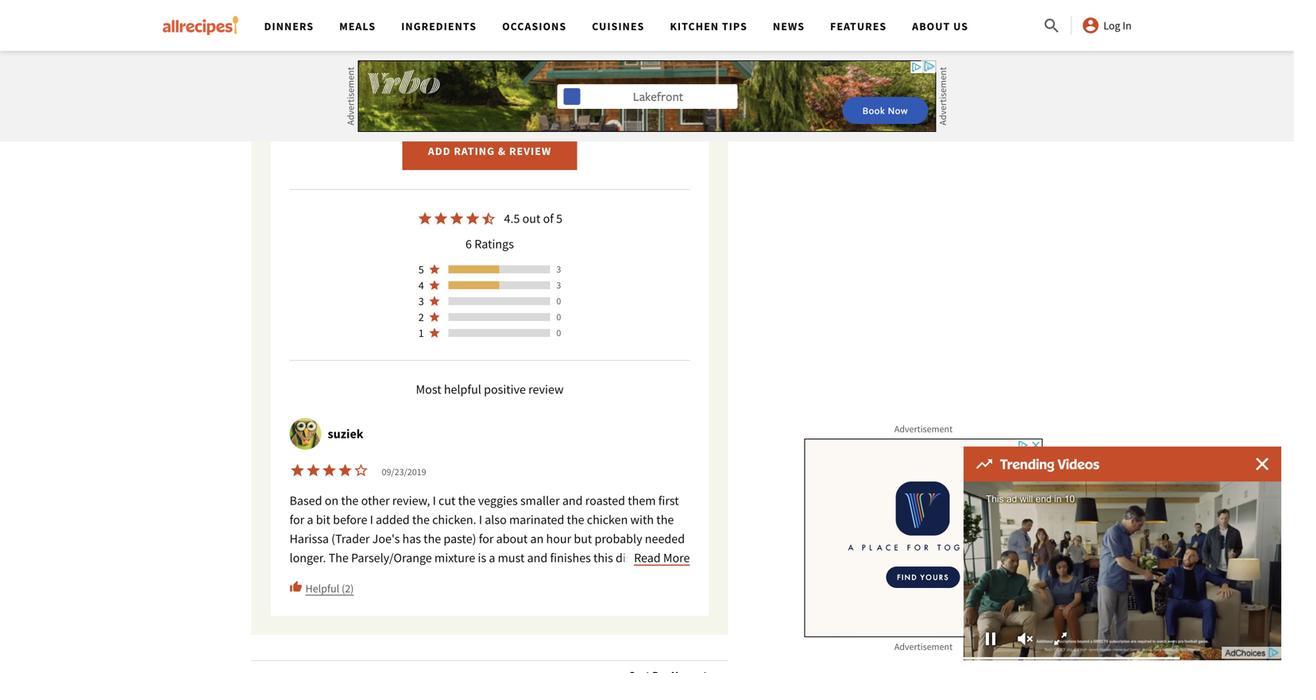 Task type: vqa. For each thing, say whether or not it's contained in the screenshot.
the leftmost Recipes
no



Task type: describe. For each thing, give the bounding box(es) containing it.
news link
[[773, 19, 805, 33]]

in
[[1123, 18, 1132, 33]]

experience
[[435, 102, 493, 118]]

what
[[387, 83, 415, 99]]

of inside what do you think of this recipe? share your experience to help others.
[[486, 83, 497, 99]]

to inside what do you think of this recipe? share your experience to help others.
[[495, 102, 506, 118]]

occasions link
[[502, 19, 567, 33]]

dinners link
[[264, 19, 314, 33]]

read more
[[634, 550, 690, 566]]

based
[[290, 493, 322, 509]]

2
[[419, 310, 424, 324]]

is
[[478, 550, 487, 566]]

add rating & review button
[[403, 132, 577, 170]]

positive
[[484, 382, 526, 398]]

others.
[[535, 102, 572, 118]]

0 vertical spatial with
[[631, 512, 654, 528]]

the
[[329, 550, 349, 566]]

0 vertical spatial chicken.
[[432, 512, 477, 528]]

account image
[[1082, 16, 1101, 35]]

them
[[628, 493, 656, 509]]

0 vertical spatial added
[[376, 512, 410, 528]]

3 for 4
[[557, 279, 561, 292]]

6
[[466, 236, 472, 252]]

trending
[[1001, 455, 1055, 473]]

1
[[419, 326, 424, 340]]

search image
[[1043, 16, 1062, 36]]

your
[[408, 102, 432, 118]]

on
[[325, 493, 339, 509]]

trending videos
[[1001, 455, 1100, 473]]

more
[[664, 550, 690, 566]]

what do you think of this recipe? share your experience to help others.
[[387, 83, 593, 118]]

mixture
[[435, 550, 476, 566]]

about us link
[[913, 19, 969, 33]]

4.5 out of 5
[[504, 211, 563, 227]]

1 vertical spatial with
[[641, 550, 664, 566]]

the right on
[[341, 493, 359, 509]]

0 vertical spatial for
[[290, 512, 305, 528]]

09/23/2019
[[382, 466, 427, 478]]

log
[[1104, 18, 1121, 33]]

home image
[[163, 16, 239, 35]]

joe's
[[373, 531, 400, 547]]

out
[[523, 211, 541, 227]]

cuisines
[[592, 19, 645, 33]]

help
[[509, 102, 532, 118]]

as
[[342, 588, 354, 604]]

parsely/orange
[[351, 550, 432, 566]]

i right "as"
[[356, 588, 360, 604]]

subtle
[[460, 569, 493, 585]]

log in
[[1104, 18, 1132, 33]]

kitchen tips link
[[670, 19, 748, 33]]

the down more
[[661, 588, 679, 604]]

share
[[562, 83, 593, 99]]

review,
[[392, 493, 430, 509]]

recipe?
[[521, 83, 560, 99]]

the right cut
[[458, 493, 476, 509]]

ingredients
[[401, 19, 477, 33]]

unmute button group
[[1009, 627, 1044, 651]]

you
[[434, 83, 453, 99]]

1 vertical spatial probably
[[536, 569, 584, 585]]

but
[[574, 531, 592, 547]]

overall,
[[350, 569, 391, 585]]

dish
[[616, 550, 638, 566]]

features link
[[831, 19, 887, 33]]

1 horizontal spatial would've
[[586, 569, 635, 585]]

2 it from the left
[[683, 569, 690, 585]]

1 vertical spatial chicken.
[[290, 607, 334, 623]]

about us
[[913, 19, 969, 33]]

video player application
[[964, 482, 1282, 661]]

read
[[634, 550, 661, 566]]

(2)
[[342, 582, 354, 596]]

news
[[773, 19, 805, 33]]

select a sort option element
[[671, 668, 728, 673]]

before
[[333, 512, 368, 528]]

cut
[[439, 493, 456, 509]]

add rating & review
[[428, 144, 552, 158]]

0 for 2
[[557, 311, 561, 323]]

4.5
[[504, 211, 520, 227]]

1 nice from the left
[[290, 569, 312, 585]]

do
[[417, 83, 431, 99]]

0 horizontal spatial would've
[[362, 588, 411, 604]]

a left bit
[[307, 512, 314, 528]]

helpful
[[444, 382, 482, 398]]

3 more from the left
[[575, 588, 603, 604]]

close image
[[1257, 458, 1269, 471]]

a right is at the left bottom
[[489, 550, 496, 566]]

features
[[831, 19, 887, 33]]

meals link
[[339, 19, 376, 33]]

2 vertical spatial and
[[552, 588, 572, 604]]

veggies
[[478, 493, 518, 509]]

most helpful positive review
[[416, 382, 564, 398]]

2 nice from the left
[[435, 569, 457, 585]]

navigation containing dinners
[[252, 0, 1043, 51]]



Task type: locate. For each thing, give the bounding box(es) containing it.
1 vertical spatial would've
[[362, 588, 411, 604]]

1 horizontal spatial chicken.
[[432, 512, 477, 528]]

navigation
[[252, 0, 1043, 51]]

log in link
[[1082, 16, 1132, 35]]

0 for 1
[[557, 327, 561, 339]]

for up is at the left bottom
[[479, 531, 494, 547]]

0 vertical spatial of
[[486, 83, 497, 99]]

advertisement region
[[805, 0, 1043, 81], [358, 60, 937, 132], [805, 439, 1043, 637]]

chicken. down salt
[[290, 607, 334, 623]]

the up has
[[412, 512, 430, 528]]

0 horizontal spatial to
[[495, 102, 506, 118]]

an
[[531, 531, 544, 547]]

1 vertical spatial 5
[[419, 262, 424, 277]]

1 vertical spatial this
[[594, 550, 613, 566]]

0 horizontal spatial harissa
[[290, 531, 329, 547]]

review
[[529, 382, 564, 398]]

1 0 from the top
[[557, 295, 561, 307]]

it down more
[[683, 569, 690, 585]]

dinners
[[264, 19, 314, 33]]

3 0 from the top
[[557, 327, 561, 339]]

chicken
[[587, 512, 628, 528]]

finishes
[[550, 550, 591, 566]]

and right flavorful
[[552, 588, 572, 604]]

i right -
[[530, 569, 534, 585]]

1 vertical spatial added
[[637, 569, 671, 585]]

0 vertical spatial this
[[499, 83, 519, 99]]

a down more
[[674, 569, 680, 585]]

star image
[[465, 211, 481, 227], [428, 263, 441, 276], [428, 279, 441, 292], [306, 463, 322, 479], [322, 463, 337, 479], [337, 463, 353, 479]]

5 up 4
[[419, 262, 424, 277]]

it left was
[[393, 569, 401, 585]]

more down 'subtle'
[[475, 588, 503, 604]]

4
[[419, 278, 424, 293]]

2 vertical spatial 3
[[419, 294, 424, 309]]

3
[[557, 263, 561, 276], [557, 279, 561, 292], [419, 294, 424, 309]]

think
[[456, 83, 484, 99]]

2 horizontal spatial more
[[575, 588, 603, 604]]

this inside what do you think of this recipe? share your experience to help others.
[[499, 83, 519, 99]]

1 vertical spatial harissa
[[606, 588, 645, 604]]

0 horizontal spatial chicken.
[[290, 607, 334, 623]]

the up 'but'
[[567, 512, 585, 528]]

helpful (2) button
[[290, 580, 354, 597]]

nice down longer.
[[290, 569, 312, 585]]

with down needed in the bottom of the page
[[641, 550, 664, 566]]

kitchen tips
[[670, 19, 748, 33]]

flavorful
[[505, 588, 550, 604]]

to down 'read more' button at the bottom of the page
[[647, 588, 658, 604]]

would've down overall,
[[362, 588, 411, 604]]

1 vertical spatial for
[[479, 531, 494, 547]]

roasted
[[586, 493, 626, 509]]

videos
[[1058, 455, 1100, 473]]

0 horizontal spatial this
[[499, 83, 519, 99]]

nice
[[290, 569, 312, 585], [435, 569, 457, 585]]

more down "finishes"
[[575, 588, 603, 604]]

a right was
[[426, 569, 433, 585]]

for
[[290, 512, 305, 528], [479, 531, 494, 547]]

0 vertical spatial 3
[[557, 263, 561, 276]]

1 vertical spatial and
[[527, 550, 548, 566]]

1 more from the left
[[290, 588, 318, 604]]

5 right out
[[557, 211, 563, 227]]

kitchen
[[670, 19, 719, 33]]

ingredients link
[[401, 19, 477, 33]]

0 horizontal spatial for
[[290, 512, 305, 528]]

this
[[499, 83, 519, 99], [594, 550, 613, 566]]

probably
[[595, 531, 643, 547], [536, 569, 584, 585]]

to inside based on the other review, i cut the veggies smaller and roasted them first for a bit before i added the chicken. i also marinated the chicken with the harissa (trader joe's has the paste) for about an hour but probably needed longer. the parsely/orange mixture is a must and finishes this dish with a nice flavor. overall, it was a nice subtle taste - i probably would've added a  it more salt as i would've preferred a more flavorful and more harissa to the chicken.
[[647, 588, 658, 604]]

more left salt
[[290, 588, 318, 604]]

about
[[913, 19, 951, 33]]

with down them
[[631, 512, 654, 528]]

harissa down 'dish'
[[606, 588, 645, 604]]

and
[[563, 493, 583, 509], [527, 550, 548, 566], [552, 588, 572, 604]]

0 horizontal spatial nice
[[290, 569, 312, 585]]

1 horizontal spatial this
[[594, 550, 613, 566]]

0 horizontal spatial probably
[[536, 569, 584, 585]]

a down needed in the bottom of the page
[[667, 550, 673, 566]]

add
[[428, 144, 451, 158]]

0 horizontal spatial added
[[376, 512, 410, 528]]

paste)
[[444, 531, 477, 547]]

with
[[631, 512, 654, 528], [641, 550, 664, 566]]

flavor.
[[314, 569, 347, 585]]

suziek
[[328, 426, 364, 442]]

tips
[[722, 19, 748, 33]]

smaller
[[521, 493, 560, 509]]

1 horizontal spatial 5
[[557, 211, 563, 227]]

0 vertical spatial to
[[495, 102, 506, 118]]

probably down "finishes"
[[536, 569, 584, 585]]

1 it from the left
[[393, 569, 401, 585]]

taste
[[495, 569, 521, 585]]

1 vertical spatial 3
[[557, 279, 561, 292]]

and right smaller
[[563, 493, 583, 509]]

this inside based on the other review, i cut the veggies smaller and roasted them first for a bit before i added the chicken. i also marinated the chicken with the harissa (trader joe's has the paste) for about an hour but probably needed longer. the parsely/orange mixture is a must and finishes this dish with a nice flavor. overall, it was a nice subtle taste - i probably would've added a  it more salt as i would've preferred a more flavorful and more harissa to the chicken.
[[594, 550, 613, 566]]

1 horizontal spatial more
[[475, 588, 503, 604]]

about
[[496, 531, 528, 547]]

must
[[498, 550, 525, 566]]

meals
[[339, 19, 376, 33]]

for down based
[[290, 512, 305, 528]]

1 vertical spatial of
[[543, 211, 554, 227]]

helpful (2)
[[306, 582, 354, 596]]

this up help
[[499, 83, 519, 99]]

of right think
[[486, 83, 497, 99]]

0 vertical spatial and
[[563, 493, 583, 509]]

chicken. up paste)
[[432, 512, 477, 528]]

would've down 'dish'
[[586, 569, 635, 585]]

1 horizontal spatial nice
[[435, 569, 457, 585]]

harissa up longer.
[[290, 531, 329, 547]]

occasions
[[502, 19, 567, 33]]

added down 'read more' button at the bottom of the page
[[637, 569, 671, 585]]

nice up preferred
[[435, 569, 457, 585]]

and down an at the left
[[527, 550, 548, 566]]

read more button
[[622, 549, 690, 568]]

0 horizontal spatial 5
[[419, 262, 424, 277]]

harissa
[[290, 531, 329, 547], [606, 588, 645, 604]]

other
[[361, 493, 390, 509]]

2 vertical spatial 0
[[557, 327, 561, 339]]

added up joe's
[[376, 512, 410, 528]]

this left 'dish'
[[594, 550, 613, 566]]

marinated
[[509, 512, 565, 528]]

&
[[498, 144, 506, 158]]

rating
[[454, 144, 495, 158]]

0 vertical spatial 5
[[557, 211, 563, 227]]

of right out
[[543, 211, 554, 227]]

longer.
[[290, 550, 326, 566]]

thumb up image
[[290, 581, 302, 594]]

needed
[[645, 531, 685, 547]]

star half image
[[481, 211, 497, 227]]

(trader
[[332, 531, 370, 547]]

the up needed in the bottom of the page
[[657, 512, 674, 528]]

1 horizontal spatial to
[[647, 588, 658, 604]]

0 vertical spatial 0
[[557, 295, 561, 307]]

i
[[433, 493, 436, 509], [370, 512, 373, 528], [479, 512, 483, 528], [530, 569, 534, 585], [356, 588, 360, 604]]

2 more from the left
[[475, 588, 503, 604]]

bit
[[316, 512, 331, 528]]

trending image
[[977, 459, 993, 469]]

0 horizontal spatial it
[[393, 569, 401, 585]]

1 horizontal spatial probably
[[595, 531, 643, 547]]

i left cut
[[433, 493, 436, 509]]

0 for 3
[[557, 295, 561, 307]]

-
[[524, 569, 528, 585]]

helpful
[[306, 582, 340, 596]]

salt
[[320, 588, 340, 604]]

review
[[509, 144, 552, 158]]

i down the other
[[370, 512, 373, 528]]

probably up 'dish'
[[595, 531, 643, 547]]

1 vertical spatial 0
[[557, 311, 561, 323]]

added
[[376, 512, 410, 528], [637, 569, 671, 585]]

0 vertical spatial probably
[[595, 531, 643, 547]]

was
[[403, 569, 424, 585]]

based on the other review, i cut the veggies smaller and roasted them first for a bit before i added the chicken. i also marinated the chicken with the harissa (trader joe's has the paste) for about an hour but probably needed longer. the parsely/orange mixture is a must and finishes this dish with a nice flavor. overall, it was a nice subtle taste - i probably would've added a  it more salt as i would've preferred a more flavorful and more harissa to the chicken.
[[290, 493, 690, 623]]

also
[[485, 512, 507, 528]]

most
[[416, 382, 442, 398]]

1 horizontal spatial for
[[479, 531, 494, 547]]

1 horizontal spatial added
[[637, 569, 671, 585]]

first
[[659, 493, 679, 509]]

chicken.
[[432, 512, 477, 528], [290, 607, 334, 623]]

2 0 from the top
[[557, 311, 561, 323]]

0 vertical spatial harissa
[[290, 531, 329, 547]]

3 for 5
[[557, 263, 561, 276]]

1 vertical spatial to
[[647, 588, 658, 604]]

the right has
[[424, 531, 441, 547]]

0 vertical spatial would've
[[586, 569, 635, 585]]

star outline image
[[353, 463, 369, 479]]

0 horizontal spatial of
[[486, 83, 497, 99]]

preferred
[[413, 588, 463, 604]]

to
[[495, 102, 506, 118], [647, 588, 658, 604]]

1 horizontal spatial it
[[683, 569, 690, 585]]

6 ratings
[[466, 236, 514, 252]]

us
[[954, 19, 969, 33]]

star image
[[417, 211, 433, 227], [433, 211, 449, 227], [449, 211, 465, 227], [428, 295, 441, 308], [428, 311, 441, 324], [428, 327, 441, 340], [290, 463, 306, 479]]

the
[[341, 493, 359, 509], [458, 493, 476, 509], [412, 512, 430, 528], [567, 512, 585, 528], [657, 512, 674, 528], [424, 531, 441, 547], [661, 588, 679, 604]]

to left help
[[495, 102, 506, 118]]

cuisines link
[[592, 19, 645, 33]]

a down 'subtle'
[[466, 588, 472, 604]]

0 horizontal spatial more
[[290, 588, 318, 604]]

hour
[[547, 531, 572, 547]]

i left also
[[479, 512, 483, 528]]

1 horizontal spatial of
[[543, 211, 554, 227]]

ratings
[[475, 236, 514, 252]]

1 horizontal spatial harissa
[[606, 588, 645, 604]]



